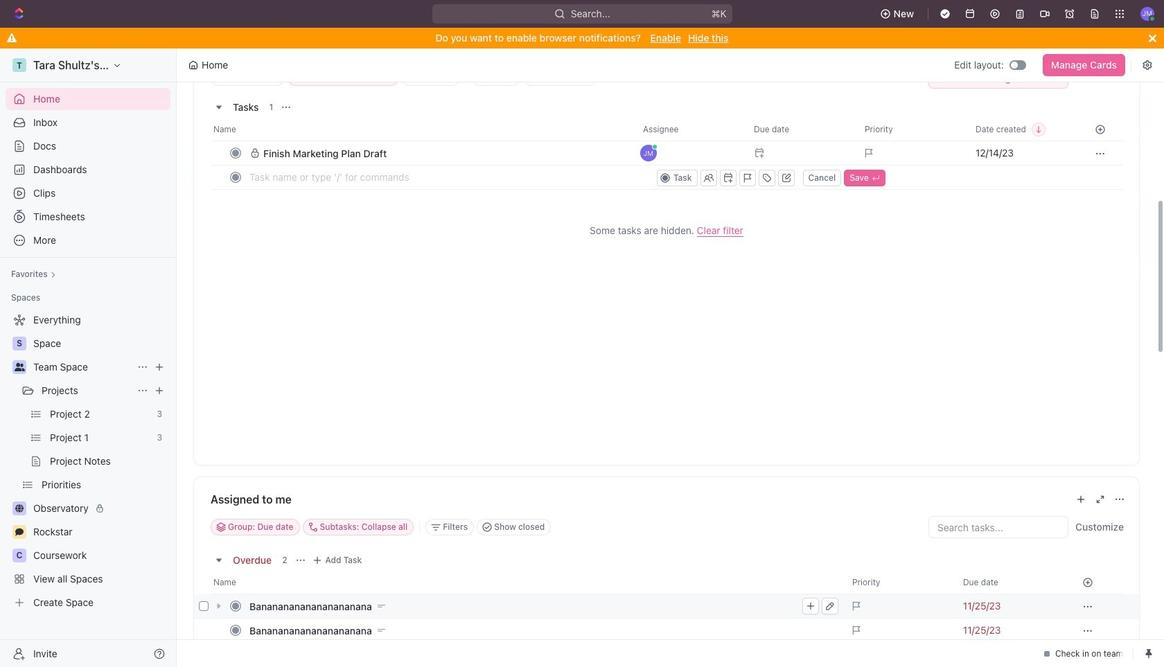 Task type: describe. For each thing, give the bounding box(es) containing it.
Search tasks... text field
[[930, 517, 1068, 538]]

space, , element
[[12, 337, 26, 351]]

comment image
[[15, 528, 24, 537]]

globe image
[[15, 505, 24, 513]]

user group image
[[14, 363, 25, 372]]



Task type: locate. For each thing, give the bounding box(es) containing it.
tara shultz's workspace, , element
[[12, 58, 26, 72]]

coursework, , element
[[12, 549, 26, 563]]

tree inside sidebar navigation
[[6, 309, 171, 614]]

Task name or type '/' for commands text field
[[250, 166, 654, 188]]

sidebar navigation
[[0, 49, 180, 668]]

tree
[[6, 309, 171, 614]]



Task type: vqa. For each thing, say whether or not it's contained in the screenshot.
"SPACE, ," "Element"
yes



